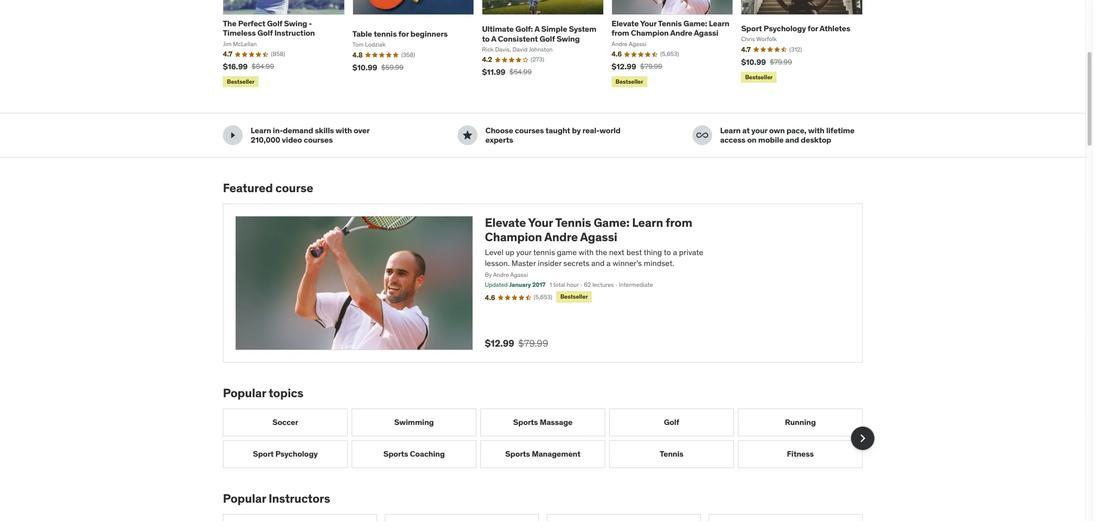 Task type: locate. For each thing, give the bounding box(es) containing it.
0 horizontal spatial for
[[399, 29, 409, 39]]

0 vertical spatial popular
[[223, 386, 266, 401]]

game
[[557, 247, 577, 257]]

0 horizontal spatial with
[[336, 126, 352, 135]]

your for elevate your tennis game: learn from champion andre agassi level up your tennis game with the next best thing to a private lesson. master insider secrets and a winner's mindset. by andre agassi
[[528, 215, 553, 231]]

0 horizontal spatial swing
[[284, 18, 307, 28]]

medium image
[[227, 130, 239, 141], [462, 130, 474, 141]]

1 vertical spatial swing
[[557, 33, 580, 43]]

1 popular from the top
[[223, 386, 266, 401]]

by
[[572, 126, 581, 135]]

2 vertical spatial tennis
[[660, 449, 684, 459]]

tennis inside elevate your tennis game: learn from champion andre agassi
[[658, 18, 682, 28]]

a
[[535, 24, 540, 34], [492, 33, 497, 43]]

your
[[641, 18, 657, 28], [528, 215, 553, 231]]

1 horizontal spatial sport
[[742, 23, 763, 33]]

agassi inside elevate your tennis game: learn from champion andre agassi
[[694, 28, 719, 38]]

0 vertical spatial swing
[[284, 18, 307, 28]]

to inside elevate your tennis game: learn from champion andre agassi level up your tennis game with the next best thing to a private lesson. master insider secrets and a winner's mindset. by andre agassi
[[664, 247, 671, 257]]

medium image
[[697, 130, 709, 141]]

1 horizontal spatial elevate
[[612, 18, 639, 28]]

1 vertical spatial psychology
[[276, 449, 318, 459]]

champion inside elevate your tennis game: learn from champion andre agassi level up your tennis game with the next best thing to a private lesson. master insider secrets and a winner's mindset. by andre agassi
[[485, 230, 542, 245]]

1
[[550, 281, 552, 289]]

sport psychology link
[[223, 441, 348, 468]]

from
[[612, 28, 630, 38], [666, 215, 693, 231]]

bestseller
[[561, 293, 588, 300]]

a right golf:
[[535, 24, 540, 34]]

own
[[770, 126, 785, 135]]

0 horizontal spatial sport
[[253, 449, 274, 459]]

1 horizontal spatial your
[[641, 18, 657, 28]]

1 vertical spatial from
[[666, 215, 693, 231]]

sport inside sport psychology link
[[253, 449, 274, 459]]

0 horizontal spatial psychology
[[276, 449, 318, 459]]

andre inside elevate your tennis game: learn from champion andre agassi
[[671, 28, 693, 38]]

golf right timeless
[[258, 28, 273, 38]]

up
[[506, 247, 515, 257]]

psychology inside sport psychology link
[[276, 449, 318, 459]]

tennis inside elevate your tennis game: learn from champion andre agassi level up your tennis game with the next best thing to a private lesson. master insider secrets and a winner's mindset. by andre agassi
[[556, 215, 592, 231]]

elevate
[[612, 18, 639, 28], [485, 215, 526, 231]]

golf link
[[610, 409, 735, 437]]

1 vertical spatial your
[[517, 247, 532, 257]]

a down the
[[607, 258, 611, 268]]

1 horizontal spatial tennis
[[534, 247, 555, 257]]

swing inside 'the perfect golf swing - timeless golf instruction'
[[284, 18, 307, 28]]

mindset.
[[644, 258, 675, 268]]

champion
[[631, 28, 669, 38], [485, 230, 542, 245]]

elevate right system
[[612, 18, 639, 28]]

and
[[786, 135, 800, 145], [592, 258, 605, 268]]

0 vertical spatial psychology
[[764, 23, 807, 33]]

1 vertical spatial tennis
[[556, 215, 592, 231]]

with right pace,
[[809, 126, 825, 135]]

sport psychology for athletes link
[[742, 23, 851, 33]]

0 vertical spatial to
[[482, 33, 490, 43]]

for for athletes
[[808, 23, 819, 33]]

popular for popular topics
[[223, 386, 266, 401]]

0 horizontal spatial champion
[[485, 230, 542, 245]]

golf right the perfect
[[267, 18, 283, 28]]

from inside elevate your tennis game: learn from champion andre agassi level up your tennis game with the next best thing to a private lesson. master insider secrets and a winner's mindset. by andre agassi
[[666, 215, 693, 231]]

1 horizontal spatial agassi
[[581, 230, 618, 245]]

0 horizontal spatial andre
[[493, 271, 509, 278]]

hour
[[567, 281, 579, 289]]

instruction
[[275, 28, 315, 38]]

elevate for elevate your tennis game: learn from champion andre agassi
[[612, 18, 639, 28]]

elevate up up
[[485, 215, 526, 231]]

1 vertical spatial elevate
[[485, 215, 526, 231]]

total
[[554, 281, 566, 289]]

0 vertical spatial game:
[[684, 18, 708, 28]]

2 vertical spatial agassi
[[511, 271, 528, 278]]

elevate inside elevate your tennis game: learn from champion andre agassi
[[612, 18, 639, 28]]

to
[[482, 33, 490, 43], [664, 247, 671, 257]]

a
[[673, 247, 678, 257], [607, 258, 611, 268]]

0 vertical spatial tennis
[[658, 18, 682, 28]]

1 horizontal spatial to
[[664, 247, 671, 257]]

best
[[627, 247, 642, 257]]

popular instructors
[[223, 491, 330, 507]]

elevate for elevate your tennis game: learn from champion andre agassi level up your tennis game with the next best thing to a private lesson. master insider secrets and a winner's mindset. by andre agassi
[[485, 215, 526, 231]]

for left athletes
[[808, 23, 819, 33]]

your up master
[[517, 247, 532, 257]]

to up the mindset.
[[664, 247, 671, 257]]

1 medium image from the left
[[227, 130, 239, 141]]

0 horizontal spatial tennis
[[374, 29, 397, 39]]

1 horizontal spatial from
[[666, 215, 693, 231]]

0 horizontal spatial to
[[482, 33, 490, 43]]

your inside the learn at your own pace, with lifetime access on mobile and desktop
[[752, 126, 768, 135]]

0 horizontal spatial your
[[517, 247, 532, 257]]

game: inside elevate your tennis game: learn from champion andre agassi
[[684, 18, 708, 28]]

1 horizontal spatial with
[[579, 247, 594, 257]]

sport psychology for athletes
[[742, 23, 851, 33]]

1 horizontal spatial for
[[808, 23, 819, 33]]

andre
[[671, 28, 693, 38], [545, 230, 578, 245], [493, 271, 509, 278]]

a left private
[[673, 247, 678, 257]]

0 horizontal spatial your
[[528, 215, 553, 231]]

your right at
[[752, 126, 768, 135]]

next image
[[855, 431, 871, 447]]

your inside elevate your tennis game: learn from champion andre agassi level up your tennis game with the next best thing to a private lesson. master insider secrets and a winner's mindset. by andre agassi
[[528, 215, 553, 231]]

for left beginners
[[399, 29, 409, 39]]

1 vertical spatial and
[[592, 258, 605, 268]]

1 horizontal spatial and
[[786, 135, 800, 145]]

learn
[[709, 18, 730, 28], [251, 126, 271, 135], [721, 126, 741, 135], [633, 215, 664, 231]]

swing left -
[[284, 18, 307, 28]]

and right own
[[786, 135, 800, 145]]

0 vertical spatial elevate
[[612, 18, 639, 28]]

sports left the management
[[506, 449, 530, 459]]

with
[[336, 126, 352, 135], [809, 126, 825, 135], [579, 247, 594, 257]]

popular topics
[[223, 386, 304, 401]]

1 vertical spatial your
[[528, 215, 553, 231]]

2 popular from the top
[[223, 491, 266, 507]]

sports for sports management
[[506, 449, 530, 459]]

from up private
[[666, 215, 693, 231]]

0 vertical spatial tennis
[[374, 29, 397, 39]]

2 horizontal spatial andre
[[671, 28, 693, 38]]

learn in-demand skills with over 210,000 video courses
[[251, 126, 370, 145]]

elevate inside elevate your tennis game: learn from champion andre agassi level up your tennis game with the next best thing to a private lesson. master insider secrets and a winner's mindset. by andre agassi
[[485, 215, 526, 231]]

swing right golf:
[[557, 33, 580, 43]]

1 horizontal spatial psychology
[[764, 23, 807, 33]]

1 horizontal spatial medium image
[[462, 130, 474, 141]]

courses left taught
[[515, 126, 544, 135]]

and down the
[[592, 258, 605, 268]]

0 vertical spatial from
[[612, 28, 630, 38]]

medium image left 210,000
[[227, 130, 239, 141]]

medium image left the experts at the top left
[[462, 130, 474, 141]]

0 horizontal spatial medium image
[[227, 130, 239, 141]]

to left consistent
[[482, 33, 490, 43]]

1 horizontal spatial andre
[[545, 230, 578, 245]]

1 vertical spatial to
[[664, 247, 671, 257]]

1 vertical spatial popular
[[223, 491, 266, 507]]

psychology for sport psychology for athletes
[[764, 23, 807, 33]]

at
[[743, 126, 750, 135]]

system
[[569, 24, 597, 34]]

0 vertical spatial agassi
[[694, 28, 719, 38]]

golf right golf:
[[540, 33, 555, 43]]

golf up tennis link
[[664, 418, 680, 427]]

2 horizontal spatial agassi
[[694, 28, 719, 38]]

from for elevate your tennis game: learn from champion andre agassi
[[612, 28, 630, 38]]

from inside elevate your tennis game: learn from champion andre agassi
[[612, 28, 630, 38]]

0 vertical spatial and
[[786, 135, 800, 145]]

1 horizontal spatial your
[[752, 126, 768, 135]]

0 vertical spatial champion
[[631, 28, 669, 38]]

popular for popular instructors
[[223, 491, 266, 507]]

management
[[532, 449, 581, 459]]

1 vertical spatial champion
[[485, 230, 542, 245]]

1 vertical spatial andre
[[545, 230, 578, 245]]

0 horizontal spatial from
[[612, 28, 630, 38]]

the
[[223, 18, 237, 28]]

1 horizontal spatial game:
[[684, 18, 708, 28]]

courses right video
[[304, 135, 333, 145]]

0 horizontal spatial game:
[[594, 215, 630, 231]]

learn inside learn in-demand skills with over 210,000 video courses
[[251, 126, 271, 135]]

1 vertical spatial game:
[[594, 215, 630, 231]]

swing
[[284, 18, 307, 28], [557, 33, 580, 43]]

0 vertical spatial your
[[752, 126, 768, 135]]

with left over
[[336, 126, 352, 135]]

tennis right table
[[374, 29, 397, 39]]

courses inside learn in-demand skills with over 210,000 video courses
[[304, 135, 333, 145]]

0 vertical spatial your
[[641, 18, 657, 28]]

and inside elevate your tennis game: learn from champion andre agassi level up your tennis game with the next best thing to a private lesson. master insider secrets and a winner's mindset. by andre agassi
[[592, 258, 605, 268]]

to inside ultimate golf: a simple system to a consistent golf swing
[[482, 33, 490, 43]]

with inside the learn at your own pace, with lifetime access on mobile and desktop
[[809, 126, 825, 135]]

instructors
[[269, 491, 330, 507]]

champion inside elevate your tennis game: learn from champion andre agassi
[[631, 28, 669, 38]]

0 vertical spatial sport
[[742, 23, 763, 33]]

1 vertical spatial agassi
[[581, 230, 618, 245]]

lectures
[[593, 281, 614, 289]]

0 vertical spatial andre
[[671, 28, 693, 38]]

your for elevate your tennis game: learn from champion andre agassi
[[641, 18, 657, 28]]

tennis for elevate your tennis game: learn from champion andre agassi
[[658, 18, 682, 28]]

for
[[808, 23, 819, 33], [399, 29, 409, 39]]

your inside elevate your tennis game: learn from champion andre agassi level up your tennis game with the next best thing to a private lesson. master insider secrets and a winner's mindset. by andre agassi
[[517, 247, 532, 257]]

1 horizontal spatial courses
[[515, 126, 544, 135]]

a left consistent
[[492, 33, 497, 43]]

2 horizontal spatial with
[[809, 126, 825, 135]]

sports management
[[506, 449, 581, 459]]

tennis up insider
[[534, 247, 555, 257]]

golf inside carousel element
[[664, 418, 680, 427]]

soccer
[[273, 418, 298, 427]]

0 horizontal spatial elevate
[[485, 215, 526, 231]]

sports left coaching
[[384, 449, 408, 459]]

1 vertical spatial a
[[607, 258, 611, 268]]

sports
[[513, 418, 538, 427], [384, 449, 408, 459], [506, 449, 530, 459]]

and inside the learn at your own pace, with lifetime access on mobile and desktop
[[786, 135, 800, 145]]

learn inside the learn at your own pace, with lifetime access on mobile and desktop
[[721, 126, 741, 135]]

0 horizontal spatial and
[[592, 258, 605, 268]]

1 total hour
[[550, 281, 579, 289]]

agassi for elevate your tennis game: learn from champion andre agassi level up your tennis game with the next best thing to a private lesson. master insider secrets and a winner's mindset. by andre agassi
[[581, 230, 618, 245]]

0 horizontal spatial courses
[[304, 135, 333, 145]]

1 vertical spatial tennis
[[534, 247, 555, 257]]

62
[[584, 281, 591, 289]]

swimming link
[[352, 409, 477, 437]]

your inside elevate your tennis game: learn from champion andre agassi
[[641, 18, 657, 28]]

1 horizontal spatial swing
[[557, 33, 580, 43]]

from for elevate your tennis game: learn from champion andre agassi level up your tennis game with the next best thing to a private lesson. master insider secrets and a winner's mindset. by andre agassi
[[666, 215, 693, 231]]

psychology
[[764, 23, 807, 33], [276, 449, 318, 459]]

1 horizontal spatial champion
[[631, 28, 669, 38]]

video
[[282, 135, 302, 145]]

sports left massage
[[513, 418, 538, 427]]

game: inside elevate your tennis game: learn from champion andre agassi level up your tennis game with the next best thing to a private lesson. master insider secrets and a winner's mindset. by andre agassi
[[594, 215, 630, 231]]

psychology for sport psychology
[[276, 449, 318, 459]]

1 vertical spatial sport
[[253, 449, 274, 459]]

sports massage
[[513, 418, 573, 427]]

golf:
[[516, 24, 533, 34]]

with up secrets
[[579, 247, 594, 257]]

golf
[[267, 18, 283, 28], [258, 28, 273, 38], [540, 33, 555, 43], [664, 418, 680, 427]]

updated
[[485, 281, 508, 289]]

game:
[[684, 18, 708, 28], [594, 215, 630, 231]]

game: for elevate your tennis game: learn from champion andre agassi level up your tennis game with the next best thing to a private lesson. master insider secrets and a winner's mindset. by andre agassi
[[594, 215, 630, 231]]

4.6
[[485, 293, 495, 302]]

2 medium image from the left
[[462, 130, 474, 141]]

demand
[[283, 126, 313, 135]]

tennis
[[374, 29, 397, 39], [534, 247, 555, 257]]

running link
[[739, 409, 863, 437]]

from right system
[[612, 28, 630, 38]]

0 vertical spatial a
[[673, 247, 678, 257]]



Task type: describe. For each thing, give the bounding box(es) containing it.
master
[[512, 258, 536, 268]]

the
[[596, 247, 608, 257]]

-
[[309, 18, 312, 28]]

medium image for choose
[[462, 130, 474, 141]]

medium image for learn
[[227, 130, 239, 141]]

$12.99 $79.99
[[485, 338, 549, 350]]

0 horizontal spatial agassi
[[511, 271, 528, 278]]

with inside elevate your tennis game: learn from champion andre agassi level up your tennis game with the next best thing to a private lesson. master insider secrets and a winner's mindset. by andre agassi
[[579, 247, 594, 257]]

sports for sports massage
[[513, 418, 538, 427]]

golf inside ultimate golf: a simple system to a consistent golf swing
[[540, 33, 555, 43]]

the perfect golf swing - timeless golf instruction link
[[223, 18, 315, 38]]

on
[[748, 135, 757, 145]]

fitness link
[[739, 441, 863, 468]]

champion for elevate your tennis game: learn from champion andre agassi level up your tennis game with the next best thing to a private lesson. master insider secrets and a winner's mindset. by andre agassi
[[485, 230, 542, 245]]

athletes
[[820, 23, 851, 33]]

massage
[[540, 418, 573, 427]]

tennis inside elevate your tennis game: learn from champion andre agassi level up your tennis game with the next best thing to a private lesson. master insider secrets and a winner's mindset. by andre agassi
[[534, 247, 555, 257]]

elevate your tennis game: learn from champion andre agassi
[[612, 18, 730, 38]]

popular instructors element
[[223, 491, 863, 521]]

ultimate golf: a simple system to a consistent golf swing link
[[482, 24, 597, 43]]

pace,
[[787, 126, 807, 135]]

1 horizontal spatial a
[[535, 24, 540, 34]]

simple
[[542, 24, 568, 34]]

game: for elevate your tennis game: learn from champion andre agassi
[[684, 18, 708, 28]]

desktop
[[801, 135, 832, 145]]

access
[[721, 135, 746, 145]]

sport for sport psychology for athletes
[[742, 23, 763, 33]]

winner's
[[613, 258, 642, 268]]

2017
[[533, 281, 546, 289]]

over
[[354, 126, 370, 135]]

soccer link
[[223, 409, 348, 437]]

learn inside elevate your tennis game: learn from champion andre agassi level up your tennis game with the next best thing to a private lesson. master insider secrets and a winner's mindset. by andre agassi
[[633, 215, 664, 231]]

1 horizontal spatial a
[[673, 247, 678, 257]]

in-
[[273, 126, 283, 135]]

$79.99
[[519, 338, 549, 350]]

sports coaching link
[[352, 441, 477, 468]]

lesson.
[[485, 258, 510, 268]]

real-
[[583, 126, 600, 135]]

choose courses taught by real-world experts
[[486, 126, 621, 145]]

sport psychology
[[253, 449, 318, 459]]

0 horizontal spatial a
[[607, 258, 611, 268]]

elevate your tennis game: learn from champion andre agassi link
[[612, 18, 730, 38]]

carousel element
[[223, 409, 875, 468]]

featured
[[223, 181, 273, 196]]

taught
[[546, 126, 571, 135]]

$12.99
[[485, 338, 515, 350]]

lifetime
[[827, 126, 855, 135]]

the perfect golf swing - timeless golf instruction
[[223, 18, 315, 38]]

agassi for elevate your tennis game: learn from champion andre agassi
[[694, 28, 719, 38]]

next
[[610, 247, 625, 257]]

with inside learn in-demand skills with over 210,000 video courses
[[336, 126, 352, 135]]

62 lectures
[[584, 281, 614, 289]]

sports management link
[[481, 441, 606, 468]]

updated january 2017
[[485, 281, 546, 289]]

tennis for elevate your tennis game: learn from champion andre agassi level up your tennis game with the next best thing to a private lesson. master insider secrets and a winner's mindset. by andre agassi
[[556, 215, 592, 231]]

insider
[[538, 258, 562, 268]]

table tennis for beginners link
[[353, 29, 448, 39]]

topics
[[269, 386, 304, 401]]

experts
[[486, 135, 514, 145]]

perfect
[[238, 18, 266, 28]]

mobile
[[759, 135, 784, 145]]

featured course
[[223, 181, 313, 196]]

consistent
[[498, 33, 538, 43]]

timeless
[[223, 28, 256, 38]]

tennis inside carousel element
[[660, 449, 684, 459]]

andre for elevate your tennis game: learn from champion andre agassi level up your tennis game with the next best thing to a private lesson. master insider secrets and a winner's mindset. by andre agassi
[[545, 230, 578, 245]]

champion for elevate your tennis game: learn from champion andre agassi
[[631, 28, 669, 38]]

secrets
[[564, 258, 590, 268]]

sport for sport psychology
[[253, 449, 274, 459]]

(5,653)
[[534, 294, 553, 301]]

choose
[[486, 126, 514, 135]]

2 vertical spatial andre
[[493, 271, 509, 278]]

ultimate golf: a simple system to a consistent golf swing
[[482, 24, 597, 43]]

210,000
[[251, 135, 280, 145]]

table
[[353, 29, 372, 39]]

thing
[[644, 247, 662, 257]]

skills
[[315, 126, 334, 135]]

beginners
[[411, 29, 448, 39]]

intermediate
[[619, 281, 653, 289]]

ultimate
[[482, 24, 514, 34]]

running
[[785, 418, 817, 427]]

tennis link
[[610, 441, 735, 468]]

for for beginners
[[399, 29, 409, 39]]

course
[[276, 181, 313, 196]]

andre for elevate your tennis game: learn from champion andre agassi
[[671, 28, 693, 38]]

swimming
[[395, 418, 434, 427]]

0 horizontal spatial a
[[492, 33, 497, 43]]

sports massage link
[[481, 409, 606, 437]]

elevate your tennis game: learn from champion andre agassi level up your tennis game with the next best thing to a private lesson. master insider secrets and a winner's mindset. by andre agassi
[[485, 215, 704, 278]]

january
[[510, 281, 531, 289]]

level
[[485, 247, 504, 257]]

coaching
[[410, 449, 445, 459]]

courses inside choose courses taught by real-world experts
[[515, 126, 544, 135]]

by
[[485, 271, 492, 278]]

fitness
[[787, 449, 814, 459]]

learn inside elevate your tennis game: learn from champion andre agassi
[[709, 18, 730, 28]]

world
[[600, 126, 621, 135]]

swing inside ultimate golf: a simple system to a consistent golf swing
[[557, 33, 580, 43]]

sports for sports coaching
[[384, 449, 408, 459]]

learn at your own pace, with lifetime access on mobile and desktop
[[721, 126, 855, 145]]



Task type: vqa. For each thing, say whether or not it's contained in the screenshot.
SPORTS in "link"
yes



